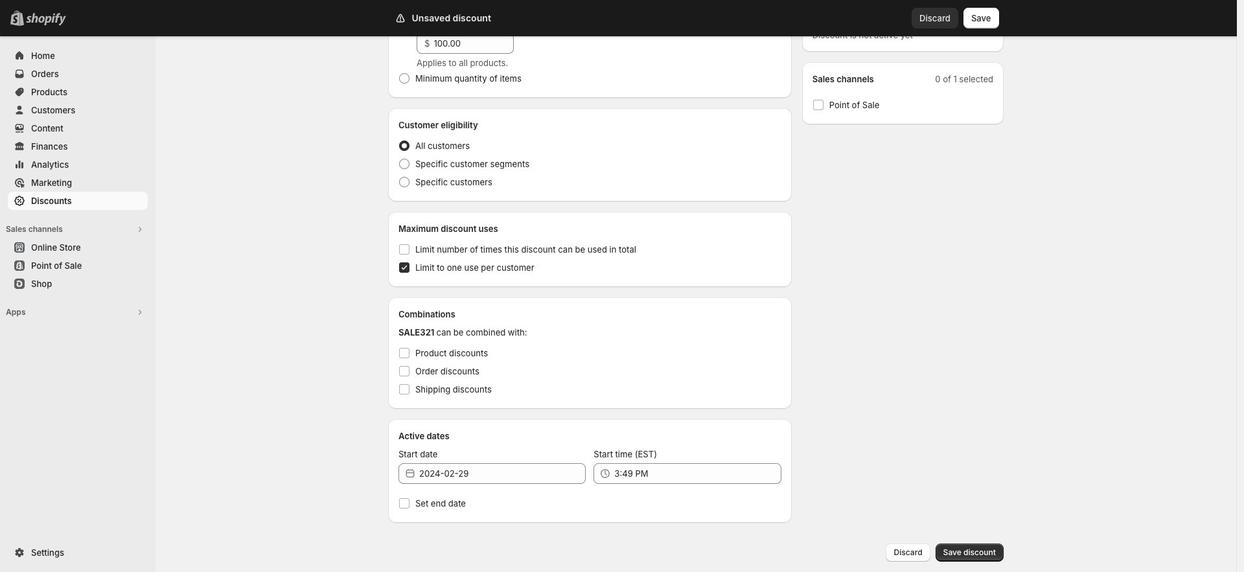 Task type: locate. For each thing, give the bounding box(es) containing it.
Enter time text field
[[614, 463, 781, 484]]

YYYY-MM-DD text field
[[419, 463, 586, 484]]



Task type: describe. For each thing, give the bounding box(es) containing it.
shopify image
[[26, 13, 66, 26]]

0.00 text field
[[434, 33, 514, 54]]



Task type: vqa. For each thing, say whether or not it's contained in the screenshot.
online
no



